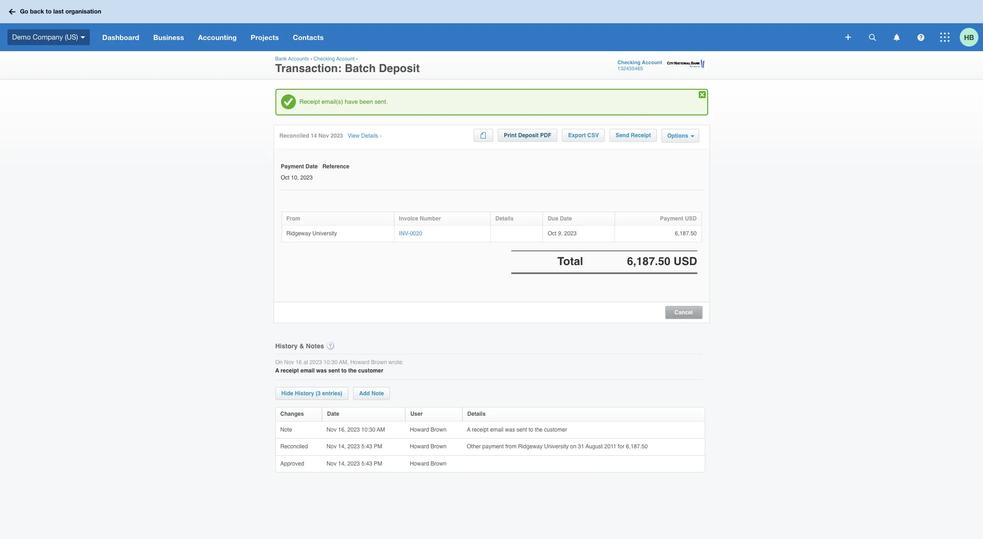 Task type: vqa. For each thing, say whether or not it's contained in the screenshot.
"From"
yes



Task type: locate. For each thing, give the bounding box(es) containing it.
the
[[348, 368, 357, 374], [535, 427, 543, 433]]

0 vertical spatial a
[[275, 368, 279, 374]]

0 vertical spatial to
[[46, 8, 52, 15]]

add note link
[[353, 387, 390, 400]]

inv-0020 link
[[399, 230, 422, 237]]

print deposit pdf
[[504, 132, 552, 139]]

due
[[548, 215, 559, 222]]

was
[[316, 368, 327, 374], [505, 427, 515, 433]]

brown for approved
[[431, 461, 447, 467]]

1 5:43 from the top
[[362, 444, 372, 450]]

customer up add note link
[[358, 368, 383, 374]]

august
[[586, 444, 603, 450]]

the down am,
[[348, 368, 357, 374]]

oct left 10,
[[281, 174, 290, 181]]

banner
[[0, 0, 983, 51]]

1 horizontal spatial sent
[[517, 427, 527, 433]]

payment for payment date oct 10, 2023
[[281, 163, 304, 170]]

0 horizontal spatial deposit
[[379, 62, 420, 75]]

nov 14, 2023 5:43 pm for approved
[[327, 461, 384, 467]]

history left (3
[[295, 390, 314, 397]]

0 vertical spatial date
[[306, 163, 318, 170]]

bank accounts › checking account › transaction:                batch deposit
[[275, 56, 420, 75]]

svg image inside go back to last organisation link
[[9, 9, 15, 15]]

1 horizontal spatial university
[[544, 444, 569, 450]]

› right view
[[380, 133, 382, 139]]

14,
[[338, 444, 346, 450], [338, 461, 346, 467]]

1 vertical spatial a
[[467, 427, 471, 433]]

university
[[313, 230, 337, 237], [544, 444, 569, 450]]

nov 14, 2023 5:43 pm for reconciled
[[327, 444, 384, 450]]

1 horizontal spatial to
[[342, 368, 347, 374]]

am,
[[339, 359, 349, 366]]

checking account 132435465
[[618, 60, 663, 72]]

0 vertical spatial 5:43
[[362, 444, 372, 450]]

payment up 10,
[[281, 163, 304, 170]]

1 vertical spatial receipt
[[472, 427, 489, 433]]

svg image
[[9, 9, 15, 15], [941, 33, 950, 42], [869, 34, 876, 41]]

0 horizontal spatial oct
[[281, 174, 290, 181]]

1 horizontal spatial customer
[[544, 427, 567, 433]]

pm for reconciled
[[374, 444, 382, 450]]

6,187.50 right for
[[626, 444, 648, 450]]

5:43
[[362, 444, 372, 450], [362, 461, 372, 467]]

nov right approved
[[327, 461, 337, 467]]

to left last
[[46, 8, 52, 15]]

1 vertical spatial to
[[342, 368, 347, 374]]

number
[[420, 215, 441, 222]]

email down at
[[301, 368, 315, 374]]

receipt
[[300, 98, 320, 105], [631, 132, 651, 139]]

on nov 16 at 2023 10:30 am, howard brown wrote: a receipt email was sent to the customer
[[275, 359, 404, 374]]

1 vertical spatial ridgeway
[[518, 444, 543, 450]]

a up 'other'
[[467, 427, 471, 433]]

email up payment
[[490, 427, 504, 433]]

1 horizontal spatial checking
[[618, 60, 641, 66]]

14, for approved
[[338, 461, 346, 467]]

reference
[[322, 163, 350, 170]]

1 horizontal spatial account
[[642, 60, 663, 66]]

reconciled 14 nov 2023 view details ›
[[280, 133, 382, 139]]

6,187.50 usd
[[627, 255, 697, 268]]

from
[[506, 444, 517, 450]]

oct inside payment date oct 10, 2023
[[281, 174, 290, 181]]

nov right 14
[[319, 133, 329, 139]]

2 vertical spatial details
[[468, 411, 486, 417]]

0 vertical spatial pm
[[374, 444, 382, 450]]

payment
[[281, 163, 304, 170], [660, 215, 684, 222]]

0 vertical spatial reconciled
[[280, 133, 309, 139]]

the inside on nov 16 at 2023 10:30 am, howard brown wrote: a receipt email was sent to the customer
[[348, 368, 357, 374]]

from
[[286, 215, 300, 222]]

0 vertical spatial nov 14, 2023 5:43 pm
[[327, 444, 384, 450]]

(3
[[316, 390, 321, 397]]

1 vertical spatial date
[[560, 215, 572, 222]]

2 horizontal spatial date
[[560, 215, 572, 222]]

nov down nov 16, 2023 10:30 am
[[327, 444, 337, 450]]

am
[[377, 427, 385, 433]]

invoice
[[399, 215, 418, 222]]

account inside bank accounts › checking account › transaction:                batch deposit
[[336, 56, 355, 62]]

export csv link
[[562, 129, 605, 142]]

1 vertical spatial nov 14, 2023 5:43 pm
[[327, 461, 384, 467]]

contacts button
[[286, 23, 331, 51]]

0 vertical spatial customer
[[358, 368, 383, 374]]

› right checking account link
[[356, 56, 358, 62]]

0 horizontal spatial sent
[[329, 368, 340, 374]]

1 horizontal spatial the
[[535, 427, 543, 433]]

print deposit pdf link
[[498, 129, 558, 142]]

email(s)
[[322, 98, 343, 105]]

5:43 for reconciled
[[362, 444, 372, 450]]

1 vertical spatial sent
[[517, 427, 527, 433]]

date right due
[[560, 215, 572, 222]]

1 horizontal spatial payment
[[660, 215, 684, 222]]

howard brown for other payment from ridgeway university on 31 august 2011 for 6,187.50
[[410, 444, 448, 450]]

0 horizontal spatial to
[[46, 8, 52, 15]]

been
[[360, 98, 373, 105]]

receipt down 16
[[281, 368, 299, 374]]

1 nov 14, 2023 5:43 pm from the top
[[327, 444, 384, 450]]

›
[[311, 56, 312, 62], [356, 56, 358, 62], [380, 133, 382, 139]]

organisation
[[65, 8, 101, 15]]

1 pm from the top
[[374, 444, 382, 450]]

sent
[[329, 368, 340, 374], [517, 427, 527, 433]]

a inside on nov 16 at 2023 10:30 am, howard brown wrote: a receipt email was sent to the customer
[[275, 368, 279, 374]]

0 vertical spatial ridgeway
[[286, 230, 311, 237]]

10:30 left am,
[[324, 359, 338, 366]]

at
[[304, 359, 308, 366]]

date left reference
[[306, 163, 318, 170]]

last
[[53, 8, 64, 15]]

0 horizontal spatial svg image
[[9, 9, 15, 15]]

1 vertical spatial 14,
[[338, 461, 346, 467]]

deposit left pdf
[[518, 132, 539, 139]]

1 horizontal spatial ›
[[356, 56, 358, 62]]

0 horizontal spatial checking
[[314, 56, 335, 62]]

date up 16,
[[327, 411, 339, 417]]

1 horizontal spatial details
[[468, 411, 486, 417]]

› right accounts
[[311, 56, 312, 62]]

checking inside checking account 132435465
[[618, 60, 641, 66]]

0 horizontal spatial the
[[348, 368, 357, 374]]

0 horizontal spatial account
[[336, 56, 355, 62]]

to down am,
[[342, 368, 347, 374]]

0 horizontal spatial customer
[[358, 368, 383, 374]]

9,
[[558, 230, 563, 237]]

ridgeway
[[286, 230, 311, 237], [518, 444, 543, 450]]

nov left 16
[[284, 359, 294, 366]]

howard brown
[[410, 427, 448, 433], [410, 444, 448, 450], [410, 461, 448, 467]]

options
[[668, 133, 689, 139]]

0 vertical spatial was
[[316, 368, 327, 374]]

1 howard brown from the top
[[410, 427, 448, 433]]

navigation
[[95, 23, 839, 51]]

reconciled up approved
[[280, 444, 310, 450]]

nov for approved
[[327, 461, 337, 467]]

1 horizontal spatial receipt
[[631, 132, 651, 139]]

go back to last organisation
[[20, 8, 101, 15]]

0 horizontal spatial date
[[306, 163, 318, 170]]

payment inside payment date oct 10, 2023
[[281, 163, 304, 170]]

to
[[46, 8, 52, 15], [342, 368, 347, 374], [529, 427, 534, 433]]

2023 inside on nov 16 at 2023 10:30 am, howard brown wrote: a receipt email was sent to the customer
[[310, 359, 322, 366]]

a
[[275, 368, 279, 374], [467, 427, 471, 433]]

customer up other payment from ridgeway university on 31 august 2011 for 6,187.50
[[544, 427, 567, 433]]

0 horizontal spatial was
[[316, 368, 327, 374]]

1 vertical spatial 5:43
[[362, 461, 372, 467]]

6,187.50 down usd
[[675, 230, 697, 237]]

2 pm from the top
[[374, 461, 382, 467]]

0 horizontal spatial details
[[361, 133, 378, 139]]

customer inside on nov 16 at 2023 10:30 am, howard brown wrote: a receipt email was sent to the customer
[[358, 368, 383, 374]]

0 vertical spatial 6,187.50
[[675, 230, 697, 237]]

dashboard
[[102, 33, 139, 41]]

1 vertical spatial university
[[544, 444, 569, 450]]

brown inside on nov 16 at 2023 10:30 am, howard brown wrote: a receipt email was sent to the customer
[[371, 359, 387, 366]]

0 horizontal spatial payment
[[281, 163, 304, 170]]

1 horizontal spatial 10:30
[[362, 427, 376, 433]]

reconciled for reconciled 14 nov 2023 view details ›
[[280, 133, 309, 139]]

1 vertical spatial payment
[[660, 215, 684, 222]]

nov left 16,
[[327, 427, 337, 433]]

wrote:
[[389, 359, 404, 366]]

receipt right send
[[631, 132, 651, 139]]

payment
[[483, 444, 504, 450]]

2 vertical spatial howard brown
[[410, 461, 448, 467]]

howard
[[350, 359, 370, 366], [410, 427, 429, 433], [410, 444, 429, 450], [410, 461, 429, 467]]

ridgeway right from
[[518, 444, 543, 450]]

1 horizontal spatial note
[[372, 390, 384, 397]]

1 horizontal spatial ridgeway
[[518, 444, 543, 450]]

1 vertical spatial pm
[[374, 461, 382, 467]]

receipt
[[281, 368, 299, 374], [472, 427, 489, 433]]

demo
[[12, 33, 31, 41]]

10:30 left am
[[362, 427, 376, 433]]

6,187.50
[[675, 230, 697, 237], [626, 444, 648, 450]]

add note
[[359, 390, 384, 397]]

sent down am,
[[329, 368, 340, 374]]

0 horizontal spatial email
[[301, 368, 315, 374]]

2 howard brown from the top
[[410, 444, 448, 450]]

on
[[570, 444, 577, 450]]

deposit up "sent."
[[379, 62, 420, 75]]

nov for reconciled
[[327, 444, 337, 450]]

0 vertical spatial deposit
[[379, 62, 420, 75]]

1 vertical spatial oct
[[548, 230, 557, 237]]

to up other payment from ridgeway university on 31 august 2011 for 6,187.50
[[529, 427, 534, 433]]

sent up from
[[517, 427, 527, 433]]

0 horizontal spatial ridgeway
[[286, 230, 311, 237]]

0 vertical spatial howard brown
[[410, 427, 448, 433]]

0 vertical spatial sent
[[329, 368, 340, 374]]

a down on
[[275, 368, 279, 374]]

2 vertical spatial to
[[529, 427, 534, 433]]

0 vertical spatial receipt
[[281, 368, 299, 374]]

usd
[[685, 215, 697, 222]]

receipt up 'other'
[[472, 427, 489, 433]]

1 vertical spatial note
[[280, 427, 294, 433]]

0 vertical spatial payment
[[281, 163, 304, 170]]

was up from
[[505, 427, 515, 433]]

0 horizontal spatial a
[[275, 368, 279, 374]]

demo company (us) button
[[0, 23, 95, 51]]

payment usd
[[660, 215, 697, 222]]

svg image
[[894, 34, 900, 41], [918, 34, 925, 41], [846, 34, 851, 40], [80, 36, 85, 39]]

1 14, from the top
[[338, 444, 346, 450]]

0 vertical spatial oct
[[281, 174, 290, 181]]

0 vertical spatial email
[[301, 368, 315, 374]]

0 horizontal spatial 10:30
[[324, 359, 338, 366]]

note down changes
[[280, 427, 294, 433]]

2 horizontal spatial ›
[[380, 133, 382, 139]]

receipt left email(s)
[[300, 98, 320, 105]]

checking inside bank accounts › checking account › transaction:                batch deposit
[[314, 56, 335, 62]]

payment left usd
[[660, 215, 684, 222]]

note right add on the left bottom of page
[[372, 390, 384, 397]]

have
[[345, 98, 358, 105]]

0 vertical spatial receipt
[[300, 98, 320, 105]]

transaction:
[[275, 62, 342, 75]]

history left '&'
[[275, 342, 298, 350]]

14, for reconciled
[[338, 444, 346, 450]]

0 horizontal spatial receipt
[[300, 98, 320, 105]]

nov
[[319, 133, 329, 139], [284, 359, 294, 366], [327, 427, 337, 433], [327, 444, 337, 450], [327, 461, 337, 467]]

1 vertical spatial reconciled
[[280, 444, 310, 450]]

back
[[30, 8, 44, 15]]

svg image inside demo company (us) popup button
[[80, 36, 85, 39]]

inv-0020
[[399, 230, 422, 237]]

sent inside on nov 16 at 2023 10:30 am, howard brown wrote: a receipt email was sent to the customer
[[329, 368, 340, 374]]

navigation containing dashboard
[[95, 23, 839, 51]]

oct left 9,
[[548, 230, 557, 237]]

the up other payment from ridgeway university on 31 august 2011 for 6,187.50
[[535, 427, 543, 433]]

1 horizontal spatial a
[[467, 427, 471, 433]]

2 horizontal spatial details
[[496, 215, 514, 222]]

1 vertical spatial howard brown
[[410, 444, 448, 450]]

0 vertical spatial details
[[361, 133, 378, 139]]

2 5:43 from the top
[[362, 461, 372, 467]]

was up (3
[[316, 368, 327, 374]]

0 horizontal spatial university
[[313, 230, 337, 237]]

1 vertical spatial deposit
[[518, 132, 539, 139]]

1 vertical spatial 6,187.50
[[626, 444, 648, 450]]

2 vertical spatial date
[[327, 411, 339, 417]]

0 vertical spatial the
[[348, 368, 357, 374]]

accounting button
[[191, 23, 244, 51]]

pm
[[374, 444, 382, 450], [374, 461, 382, 467]]

reconciled left 14
[[280, 133, 309, 139]]

email inside on nov 16 at 2023 10:30 am, howard brown wrote: a receipt email was sent to the customer
[[301, 368, 315, 374]]

0 vertical spatial 14,
[[338, 444, 346, 450]]

nov for note
[[327, 427, 337, 433]]

date inside payment date oct 10, 2023
[[306, 163, 318, 170]]

10:30
[[324, 359, 338, 366], [362, 427, 376, 433]]

reconciled
[[280, 133, 309, 139], [280, 444, 310, 450]]

2 nov 14, 2023 5:43 pm from the top
[[327, 461, 384, 467]]

2 14, from the top
[[338, 461, 346, 467]]

ridgeway down the from
[[286, 230, 311, 237]]

1 vertical spatial email
[[490, 427, 504, 433]]

dashboard link
[[95, 23, 146, 51]]



Task type: describe. For each thing, give the bounding box(es) containing it.
bank
[[275, 56, 287, 62]]

10,
[[291, 174, 299, 181]]

company
[[33, 33, 63, 41]]

brown for reconciled
[[431, 444, 447, 450]]

business button
[[146, 23, 191, 51]]

go back to last organisation link
[[6, 3, 107, 20]]

0 vertical spatial history
[[275, 342, 298, 350]]

payment date oct 10, 2023
[[281, 163, 318, 181]]

business
[[153, 33, 184, 41]]

reconciled for reconciled
[[280, 444, 310, 450]]

receipt inside on nov 16 at 2023 10:30 am, howard brown wrote: a receipt email was sent to the customer
[[281, 368, 299, 374]]

nov inside on nov 16 at 2023 10:30 am, howard brown wrote: a receipt email was sent to the customer
[[284, 359, 294, 366]]

1 vertical spatial history
[[295, 390, 314, 397]]

sent.
[[375, 98, 388, 105]]

hb
[[964, 33, 975, 41]]

1 horizontal spatial oct
[[548, 230, 557, 237]]

receipt email(s) have been sent.
[[300, 98, 388, 105]]

pdf
[[540, 132, 552, 139]]

view
[[348, 133, 360, 139]]

1 horizontal spatial receipt
[[472, 427, 489, 433]]

bank accounts link
[[275, 56, 309, 62]]

howard for note
[[410, 427, 429, 433]]

0 horizontal spatial 6,187.50
[[626, 444, 648, 450]]

hide history (3 entries)
[[281, 390, 343, 397]]

notes
[[306, 342, 324, 350]]

on
[[275, 359, 283, 366]]

howard for approved
[[410, 461, 429, 467]]

1 horizontal spatial 6,187.50
[[675, 230, 697, 237]]

entries)
[[322, 390, 343, 397]]

howard inside on nov 16 at 2023 10:30 am, howard brown wrote: a receipt email was sent to the customer
[[350, 359, 370, 366]]

csv
[[588, 132, 599, 139]]

contacts
[[293, 33, 324, 41]]

hide history (3 entries) link
[[275, 387, 349, 400]]

history & notes
[[275, 342, 324, 350]]

16,
[[338, 427, 346, 433]]

banner containing hb
[[0, 0, 983, 51]]

1 horizontal spatial svg image
[[869, 34, 876, 41]]

date for due date
[[560, 215, 572, 222]]

132435465
[[618, 66, 643, 72]]

date for payment date oct 10, 2023
[[306, 163, 318, 170]]

was inside on nov 16 at 2023 10:30 am, howard brown wrote: a receipt email was sent to the customer
[[316, 368, 327, 374]]

1 vertical spatial 10:30
[[362, 427, 376, 433]]

pm for approved
[[374, 461, 382, 467]]

a receipt email was sent to the customer
[[467, 427, 569, 433]]

batch
[[345, 62, 376, 75]]

0 vertical spatial note
[[372, 390, 384, 397]]

send receipt
[[616, 132, 651, 139]]

1 vertical spatial receipt
[[631, 132, 651, 139]]

16
[[296, 359, 302, 366]]

send
[[616, 132, 630, 139]]

cancel link
[[666, 307, 702, 316]]

2 horizontal spatial svg image
[[941, 33, 950, 42]]

2 horizontal spatial to
[[529, 427, 534, 433]]

0 horizontal spatial ›
[[311, 56, 312, 62]]

cancel
[[675, 309, 693, 316]]

to inside on nov 16 at 2023 10:30 am, howard brown wrote: a receipt email was sent to the customer
[[342, 368, 347, 374]]

print
[[504, 132, 517, 139]]

1 horizontal spatial was
[[505, 427, 515, 433]]

demo company (us)
[[12, 33, 78, 41]]

0020
[[410, 230, 422, 237]]

export
[[568, 132, 586, 139]]

go
[[20, 8, 28, 15]]

1 horizontal spatial deposit
[[518, 132, 539, 139]]

(us)
[[65, 33, 78, 41]]

14
[[311, 133, 317, 139]]

view details › link
[[348, 133, 382, 140]]

for
[[618, 444, 625, 450]]

howard brown for a receipt email was sent to the customer
[[410, 427, 448, 433]]

0 vertical spatial university
[[313, 230, 337, 237]]

invoice number
[[399, 215, 441, 222]]

deposit inside bank accounts › checking account › transaction:                batch deposit
[[379, 62, 420, 75]]

nov 16, 2023 10:30 am
[[327, 427, 387, 433]]

projects button
[[244, 23, 286, 51]]

export csv
[[568, 132, 599, 139]]

send receipt link
[[610, 129, 657, 142]]

projects
[[251, 33, 279, 41]]

total
[[558, 255, 583, 268]]

add
[[359, 390, 370, 397]]

1 vertical spatial the
[[535, 427, 543, 433]]

hb button
[[960, 23, 983, 51]]

2023 inside payment date oct 10, 2023
[[300, 174, 313, 181]]

due date
[[548, 215, 572, 222]]

brown for note
[[431, 427, 447, 433]]

hide
[[281, 390, 293, 397]]

accounting
[[198, 33, 237, 41]]

user
[[410, 411, 423, 417]]

other payment from ridgeway university on 31 august 2011 for 6,187.50
[[467, 444, 650, 450]]

&
[[300, 342, 304, 350]]

2011
[[605, 444, 617, 450]]

approved
[[280, 461, 306, 467]]

31
[[578, 444, 584, 450]]

changes
[[280, 411, 304, 417]]

1 horizontal spatial date
[[327, 411, 339, 417]]

payment for payment usd
[[660, 215, 684, 222]]

3 howard brown from the top
[[410, 461, 448, 467]]

1 horizontal spatial email
[[490, 427, 504, 433]]

1 vertical spatial customer
[[544, 427, 567, 433]]

accounts
[[288, 56, 309, 62]]

account inside checking account 132435465
[[642, 60, 663, 66]]

checking account link
[[314, 56, 355, 62]]

10:30 inside on nov 16 at 2023 10:30 am, howard brown wrote: a receipt email was sent to the customer
[[324, 359, 338, 366]]

0 horizontal spatial note
[[280, 427, 294, 433]]

inv-
[[399, 230, 410, 237]]

howard for reconciled
[[410, 444, 429, 450]]

oct 9, 2023
[[548, 230, 577, 237]]

5:43 for approved
[[362, 461, 372, 467]]



